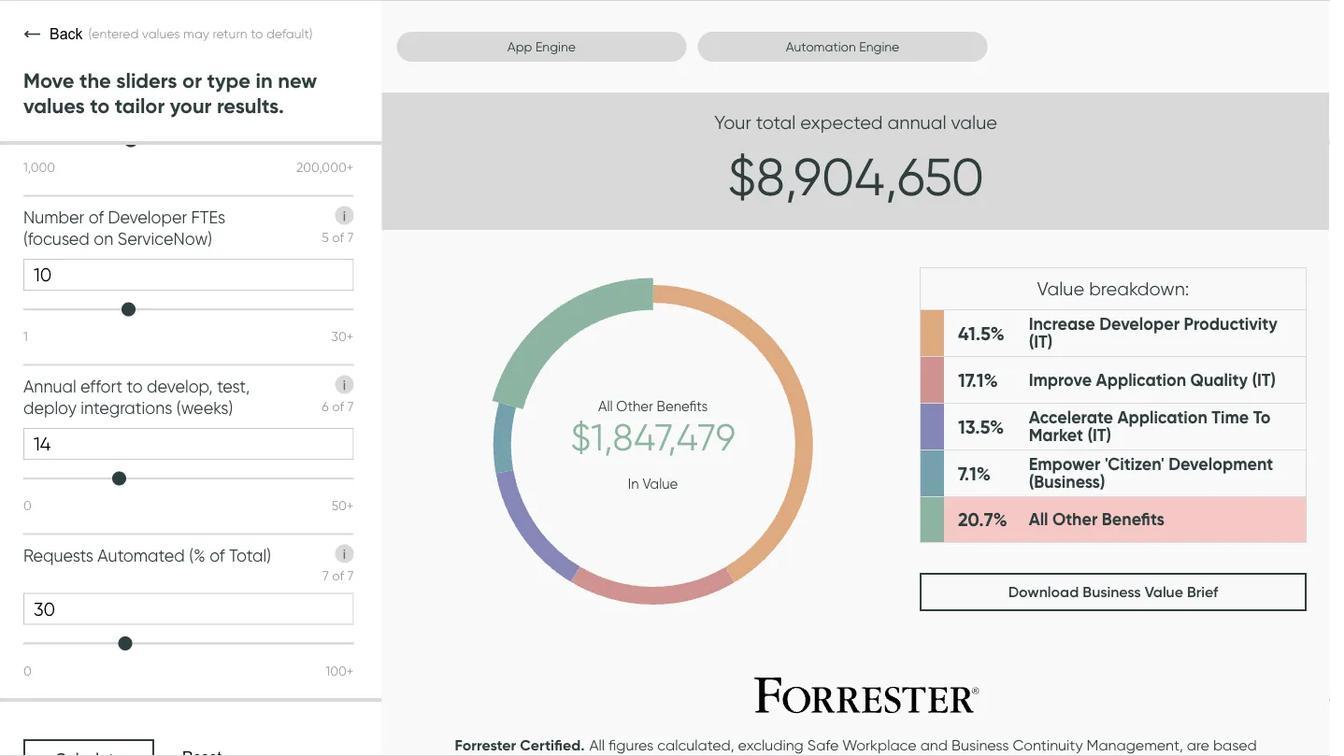 Task type: locate. For each thing, give the bounding box(es) containing it.
application for 13.5%
[[1118, 407, 1208, 428]]

None text field
[[23, 594, 354, 626]]

engine right automation
[[860, 39, 900, 55]]

quality
[[1191, 369, 1248, 390]]

breakdown:
[[1090, 278, 1190, 300]]

automated
[[98, 546, 185, 566]]

impact
[[1048, 755, 1097, 757]]

of right (%
[[210, 546, 225, 566]]

1 vertical spatial other
[[1053, 509, 1098, 530]]

None button
[[22, 23, 88, 45], [920, 573, 1307, 611], [182, 748, 221, 757], [22, 23, 88, 45], [920, 573, 1307, 611], [182, 748, 221, 757]]

forrester certified.
[[455, 736, 585, 755]]

1 vertical spatial i
[[343, 377, 346, 393]]

0 vertical spatial 0
[[23, 499, 32, 515]]

and up total
[[921, 736, 948, 755]]

2 engine from the left
[[860, 39, 900, 55]]

to left tailor
[[90, 93, 110, 119]]

1 vertical spatial (it)
[[1253, 369, 1277, 390]]

(%
[[189, 546, 205, 566]]

test,
[[217, 376, 250, 397]]

7 inside i 6 of 7
[[347, 399, 354, 415]]

0 horizontal spatial (it)
[[1029, 332, 1053, 353]]

safe
[[808, 736, 839, 755]]

0 horizontal spatial engine
[[536, 39, 576, 55]]

other up in
[[617, 397, 654, 415]]

0 vertical spatial and
[[921, 736, 948, 755]]

of inside number of developer ftes (focused on servicenow)
[[88, 207, 104, 228]]

on right (focused
[[94, 229, 113, 249]]

0 vertical spatial benefits
[[657, 397, 708, 415]]

None text field
[[23, 260, 354, 291], [23, 429, 354, 461], [23, 260, 354, 291], [23, 429, 354, 461]]

application up accelerate application time to market (it)
[[1097, 369, 1187, 390]]

i for requests automated (% of total)
[[343, 546, 346, 562]]

1 engine from the left
[[536, 39, 576, 55]]

ftes
[[191, 207, 226, 228]]

figures
[[609, 736, 654, 755]]

your
[[170, 93, 212, 119]]

total)
[[229, 546, 271, 566]]

value right in
[[643, 476, 678, 493]]

values inside move the sliders or type in new values to tailor your results.
[[23, 93, 85, 119]]

all figures calculated, excluding safe workplace and business continuity management, are based on metrics collected from servicenow customers as part of forrester total economic impact studies and additiv
[[473, 736, 1258, 757]]

other inside the all other benefits $1,847,479
[[617, 397, 654, 415]]

0 vertical spatial to
[[251, 26, 263, 42]]

1 horizontal spatial values
[[142, 26, 180, 42]]

2 horizontal spatial (it)
[[1253, 369, 1277, 390]]

1 vertical spatial to
[[90, 93, 110, 119]]

3 i from the top
[[343, 546, 346, 562]]

1 horizontal spatial to
[[127, 376, 143, 397]]

1 vertical spatial on
[[473, 755, 490, 757]]

other for all other benefits
[[1053, 509, 1098, 530]]

2 vertical spatial to
[[127, 376, 143, 397]]

None range field
[[23, 132, 354, 150], [23, 301, 354, 320], [23, 470, 354, 489], [23, 635, 354, 654], [23, 132, 354, 150], [23, 301, 354, 320], [23, 470, 354, 489], [23, 635, 354, 654]]

0 vertical spatial i
[[343, 208, 346, 224]]

2 vertical spatial (it)
[[1088, 425, 1112, 446]]

0 horizontal spatial benefits
[[657, 397, 708, 415]]

of
[[88, 207, 104, 228], [332, 230, 344, 246], [332, 399, 344, 415], [210, 546, 225, 566], [332, 568, 344, 584], [860, 755, 874, 757]]

of right 6
[[332, 399, 344, 415]]

i inside i 7 of 7
[[343, 546, 346, 562]]

annual
[[888, 111, 947, 134]]

1 vertical spatial developer
[[1100, 314, 1180, 335]]

1 horizontal spatial developer
[[1100, 314, 1180, 335]]

0 horizontal spatial value
[[643, 476, 678, 493]]

to right return
[[251, 26, 263, 42]]

1 0 from the top
[[23, 499, 32, 515]]

improve
[[1029, 369, 1092, 390]]

i down 200,000+
[[343, 208, 346, 224]]

17.1%
[[958, 368, 999, 392]]

of right number
[[88, 207, 104, 228]]

effort
[[81, 376, 122, 397]]

application inside accelerate application time to market (it)
[[1118, 407, 1208, 428]]

application
[[1097, 369, 1187, 390], [1118, 407, 1208, 428]]

None submit
[[23, 740, 154, 757]]

value breakdown:
[[1038, 278, 1190, 300]]

i inside i 5 of 7
[[343, 208, 346, 224]]

and
[[921, 736, 948, 755], [1153, 755, 1180, 757]]

of right 5
[[332, 230, 344, 246]]

sliders
[[116, 67, 177, 93]]

0 horizontal spatial and
[[921, 736, 948, 755]]

(it)
[[1029, 332, 1053, 353], [1253, 369, 1277, 390], [1088, 425, 1112, 446]]

benefits down empower 'citizen' development (business)
[[1102, 509, 1165, 530]]

(it) inside increase developer productivity (it)
[[1029, 332, 1053, 353]]

(it) up to
[[1253, 369, 1277, 390]]

i inside i 6 of 7
[[343, 377, 346, 393]]

of down 50+
[[332, 568, 344, 584]]

2 vertical spatial all
[[590, 736, 605, 755]]

7 for requests automated (% of total)
[[347, 568, 354, 584]]

on left metrics on the left of page
[[473, 755, 490, 757]]

0 horizontal spatial to
[[90, 93, 110, 119]]

2 i from the top
[[343, 377, 346, 393]]

application down improve application quality (it)
[[1118, 407, 1208, 428]]

default)
[[266, 26, 313, 42]]

move
[[23, 67, 74, 93]]

benefits for all other benefits
[[1102, 509, 1165, 530]]

(it) inside accelerate application time to market (it)
[[1088, 425, 1112, 446]]

i down 50+
[[343, 546, 346, 562]]

values up 1,000
[[23, 93, 85, 119]]

increase developer productivity (it)
[[1029, 314, 1278, 353]]

1 vertical spatial values
[[23, 93, 85, 119]]

i for number of developer ftes (focused on servicenow)
[[343, 208, 346, 224]]

1 vertical spatial and
[[1153, 755, 1180, 757]]

annual
[[23, 376, 76, 397]]

developer down the 'breakdown:'
[[1100, 314, 1180, 335]]

0 vertical spatial developer
[[108, 207, 187, 228]]

to
[[251, 26, 263, 42], [90, 93, 110, 119], [127, 376, 143, 397]]

to inside 'annual effort to develop, test, deploy integrations (weeks)'
[[127, 376, 143, 397]]

1 horizontal spatial engine
[[860, 39, 900, 55]]

'citizen'
[[1105, 454, 1165, 475]]

and down management,
[[1153, 755, 1180, 757]]

other down the (business)
[[1053, 509, 1098, 530]]

benefits
[[657, 397, 708, 415], [1102, 509, 1165, 530]]

results.
[[217, 93, 284, 119]]

7
[[347, 230, 354, 246], [347, 399, 354, 415], [323, 568, 329, 584], [347, 568, 354, 584]]

2 0 from the top
[[23, 663, 32, 679]]

developer up servicenow)
[[108, 207, 187, 228]]

0 for annual effort to develop, test, deploy integrations (weeks)
[[23, 499, 32, 515]]

2 vertical spatial i
[[343, 546, 346, 562]]

value
[[1038, 278, 1085, 300], [643, 476, 678, 493]]

market
[[1029, 425, 1084, 446]]

(entered values may return to default)
[[88, 26, 313, 42]]

all other benefits
[[1029, 509, 1165, 530]]

1 horizontal spatial benefits
[[1102, 509, 1165, 530]]

1 vertical spatial benefits
[[1102, 509, 1165, 530]]

1,000
[[23, 160, 55, 176]]

1 horizontal spatial forrester
[[877, 755, 937, 757]]

0 horizontal spatial on
[[94, 229, 113, 249]]

(it) up improve
[[1029, 332, 1053, 353]]

1 i from the top
[[343, 208, 346, 224]]

forrester left certified. in the bottom left of the page
[[455, 736, 517, 755]]

other
[[617, 397, 654, 415], [1053, 509, 1098, 530]]

all for $1,847,479
[[598, 397, 613, 415]]

0 horizontal spatial values
[[23, 93, 85, 119]]

0 vertical spatial (it)
[[1029, 332, 1053, 353]]

values
[[142, 26, 180, 42], [23, 93, 85, 119]]

certified.
[[520, 736, 585, 755]]

values left may
[[142, 26, 180, 42]]

1 horizontal spatial (it)
[[1088, 425, 1112, 446]]

1 horizontal spatial on
[[473, 755, 490, 757]]

deploy
[[23, 398, 77, 419]]

value up increase
[[1038, 278, 1085, 300]]

of down 'workplace'
[[860, 755, 874, 757]]

1 horizontal spatial other
[[1053, 509, 1098, 530]]

(it) for 17.1%
[[1253, 369, 1277, 390]]

developer
[[108, 207, 187, 228], [1100, 314, 1180, 335]]

return
[[213, 26, 247, 42]]

benefits up in value
[[657, 397, 708, 415]]

servicenow
[[649, 755, 729, 757]]

0 vertical spatial all
[[598, 397, 613, 415]]

move the sliders or type in new values to tailor your results.
[[23, 67, 317, 119]]

i down 30+
[[343, 377, 346, 393]]

to inside move the sliders or type in new values to tailor your results.
[[90, 93, 110, 119]]

7 inside i 5 of 7
[[347, 230, 354, 246]]

1 vertical spatial 0
[[23, 663, 32, 679]]

of inside i 6 of 7
[[332, 399, 344, 415]]

0 vertical spatial values
[[142, 26, 180, 42]]

0 horizontal spatial developer
[[108, 207, 187, 228]]

total
[[940, 755, 974, 757]]

empower 'citizen' development (business)
[[1029, 454, 1274, 493]]

1 vertical spatial application
[[1118, 407, 1208, 428]]

to up "integrations"
[[127, 376, 143, 397]]

(it) right market
[[1088, 425, 1112, 446]]

all
[[598, 397, 613, 415], [1029, 509, 1049, 530], [590, 736, 605, 755]]

1 horizontal spatial value
[[1038, 278, 1085, 300]]

forrester down 'workplace'
[[877, 755, 937, 757]]

automation engine
[[786, 39, 900, 55]]

0 vertical spatial on
[[94, 229, 113, 249]]

metrics
[[494, 755, 543, 757]]

0 vertical spatial value
[[1038, 278, 1085, 300]]

all inside all figures calculated, excluding safe workplace and business continuity management, are based on metrics collected from servicenow customers as part of forrester total economic impact studies and additiv
[[590, 736, 605, 755]]

0
[[23, 499, 32, 515], [23, 663, 32, 679]]

benefits inside the all other benefits $1,847,479
[[657, 397, 708, 415]]

0 horizontal spatial other
[[617, 397, 654, 415]]

all inside the all other benefits $1,847,479
[[598, 397, 613, 415]]

0 vertical spatial application
[[1097, 369, 1187, 390]]

customers
[[733, 755, 803, 757]]

on
[[94, 229, 113, 249], [473, 755, 490, 757]]

your
[[715, 111, 752, 134]]

engine right app
[[536, 39, 576, 55]]

0 vertical spatial other
[[617, 397, 654, 415]]

application for 17.1%
[[1097, 369, 1187, 390]]



Task type: describe. For each thing, give the bounding box(es) containing it.
your total expected annual value
[[715, 111, 998, 134]]

20.7%
[[958, 508, 1008, 532]]

1 vertical spatial value
[[643, 476, 678, 493]]

app engine
[[508, 39, 576, 55]]

13.5%
[[958, 415, 1005, 439]]

6
[[322, 399, 329, 415]]

improve application quality (it)
[[1029, 369, 1277, 390]]

1 horizontal spatial and
[[1153, 755, 1180, 757]]

workplace
[[843, 736, 917, 755]]

tailor
[[115, 93, 165, 119]]

(focused
[[23, 229, 90, 249]]

developer inside number of developer ftes (focused on servicenow)
[[108, 207, 187, 228]]

may
[[183, 26, 209, 42]]

$8,904,650
[[728, 145, 985, 209]]

other for all other benefits $1,847,479
[[617, 397, 654, 415]]

automation
[[786, 39, 856, 55]]

of inside i 7 of 7
[[332, 568, 344, 584]]

excluding
[[738, 736, 804, 755]]

developer inside increase developer productivity (it)
[[1100, 314, 1180, 335]]

total
[[756, 111, 796, 134]]

number of developer ftes (focused on servicenow)
[[23, 207, 226, 249]]

(business)
[[1029, 472, 1106, 493]]

all for excluding
[[590, 736, 605, 755]]

studies
[[1101, 755, 1149, 757]]

new
[[278, 67, 317, 93]]

to
[[1254, 407, 1271, 428]]

continuity
[[1013, 736, 1084, 755]]

app
[[508, 39, 533, 55]]

engine for app engine
[[536, 39, 576, 55]]

servicenow)
[[118, 229, 212, 249]]

(weeks)
[[177, 398, 233, 419]]

accelerate application time to market (it)
[[1029, 407, 1271, 446]]

economic
[[978, 755, 1044, 757]]

(it) for 41.5%
[[1029, 332, 1053, 353]]

development
[[1169, 454, 1274, 475]]

or
[[182, 67, 202, 93]]

0 for requests automated (% of total)
[[23, 663, 32, 679]]

calculated,
[[658, 736, 735, 755]]

(entered
[[88, 26, 139, 42]]

business
[[952, 736, 1009, 755]]

50+
[[332, 499, 354, 515]]

1
[[23, 329, 28, 345]]

in
[[256, 67, 273, 93]]

expected
[[801, 111, 883, 134]]

develop,
[[147, 376, 213, 397]]

productivity
[[1184, 314, 1278, 335]]

i 7 of 7
[[323, 546, 354, 584]]

engine for automation engine
[[860, 39, 900, 55]]

from
[[615, 755, 645, 757]]

forrester inside all figures calculated, excluding safe workplace and business continuity management, are based on metrics collected from servicenow customers as part of forrester total economic impact studies and additiv
[[877, 755, 937, 757]]

7.1%
[[958, 462, 991, 485]]

as
[[807, 755, 823, 757]]

200,000+
[[296, 160, 354, 176]]

on inside number of developer ftes (focused on servicenow)
[[94, 229, 113, 249]]

requests
[[23, 546, 93, 566]]

1 vertical spatial all
[[1029, 509, 1049, 530]]

the
[[80, 67, 111, 93]]

empower
[[1029, 454, 1101, 475]]

number
[[23, 207, 84, 228]]

in value
[[628, 476, 678, 493]]

part
[[827, 755, 856, 757]]

5
[[322, 230, 329, 246]]

integrations
[[81, 398, 172, 419]]

value
[[952, 111, 998, 134]]

accelerate
[[1029, 407, 1114, 428]]

based
[[1214, 736, 1258, 755]]

requests automated (% of total)
[[23, 546, 271, 566]]

time
[[1212, 407, 1250, 428]]

of inside i 5 of 7
[[332, 230, 344, 246]]

annual effort to develop, test, deploy integrations (weeks)
[[23, 376, 250, 419]]

7 for annual effort to develop, test, deploy integrations (weeks)
[[347, 399, 354, 415]]

management,
[[1087, 736, 1184, 755]]

i for annual effort to develop, test, deploy integrations (weeks)
[[343, 377, 346, 393]]

are
[[1188, 736, 1210, 755]]

7 for number of developer ftes (focused on servicenow)
[[347, 230, 354, 246]]

in
[[628, 476, 639, 493]]

collected
[[547, 755, 611, 757]]

30+
[[332, 329, 354, 345]]

of inside all figures calculated, excluding safe workplace and business continuity management, are based on metrics collected from servicenow customers as part of forrester total economic impact studies and additiv
[[860, 755, 874, 757]]

41.5%
[[958, 322, 1005, 345]]

100+
[[326, 663, 354, 679]]

$1,847,479
[[571, 415, 736, 461]]

2 horizontal spatial to
[[251, 26, 263, 42]]

i 5 of 7
[[322, 208, 354, 246]]

on inside all figures calculated, excluding safe workplace and business continuity management, are based on metrics collected from servicenow customers as part of forrester total economic impact studies and additiv
[[473, 755, 490, 757]]

benefits for all other benefits $1,847,479
[[657, 397, 708, 415]]

0 horizontal spatial forrester
[[455, 736, 517, 755]]

all other benefits $1,847,479
[[571, 397, 736, 461]]

i 6 of 7
[[322, 377, 354, 415]]



Task type: vqa. For each thing, say whether or not it's contained in the screenshot.
Requests
yes



